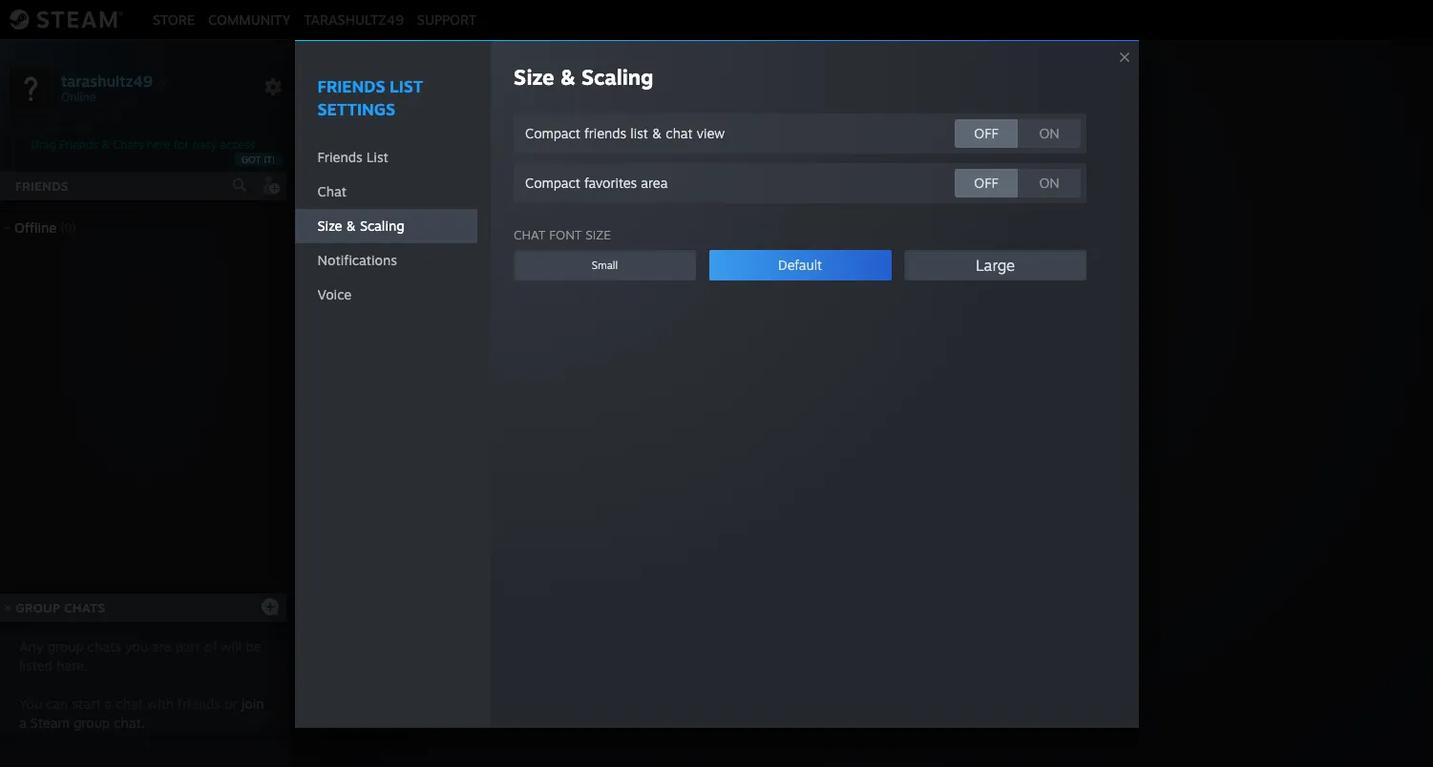 Task type: vqa. For each thing, say whether or not it's contained in the screenshot.
to
yes



Task type: describe. For each thing, give the bounding box(es) containing it.
0 horizontal spatial group
[[16, 601, 60, 616]]

to
[[937, 413, 951, 433]]

any group chats you are part of will be listed here.
[[19, 639, 261, 674]]

on for compact friends list & chat view
[[1039, 125, 1060, 141]]

friends list settings
[[317, 76, 423, 119]]

chat font size
[[514, 227, 611, 242]]

1 horizontal spatial scaling
[[581, 63, 653, 89]]

will
[[221, 639, 242, 655]]

0 horizontal spatial size
[[317, 217, 342, 233]]

can
[[46, 696, 68, 712]]

1 vertical spatial tarashultz49
[[61, 71, 153, 90]]

& up notifications
[[346, 217, 356, 233]]

0 vertical spatial size & scaling
[[514, 63, 653, 89]]

part
[[175, 639, 201, 655]]

offline
[[14, 220, 57, 236]]

easy
[[192, 137, 217, 152]]

0 vertical spatial group
[[851, 413, 895, 433]]

off for compact favorites area
[[974, 174, 999, 190]]

start
[[72, 696, 101, 712]]

2 horizontal spatial size
[[586, 227, 611, 242]]

listed
[[19, 658, 52, 674]]

compact friends list & chat view
[[525, 125, 725, 141]]

a for friend
[[770, 413, 779, 433]]

join a steam group chat.
[[19, 696, 264, 731]]

search my friends list image
[[231, 177, 248, 194]]

compact for compact friends list & chat view
[[525, 125, 580, 141]]

small button
[[514, 250, 696, 280]]

friends for friends
[[15, 179, 69, 194]]

1 vertical spatial size & scaling
[[317, 217, 404, 233]]

& left here
[[101, 137, 110, 152]]

manage friends list settings image
[[264, 77, 283, 96]]

chat for a
[[116, 696, 143, 712]]

store
[[153, 11, 195, 27]]

store link
[[146, 11, 201, 27]]

font
[[549, 227, 582, 242]]

large button
[[904, 250, 1087, 280]]

area
[[641, 174, 668, 190]]

view
[[697, 125, 725, 141]]

join a steam group chat. link
[[19, 696, 264, 731]]

with
[[147, 696, 174, 712]]

be
[[245, 639, 261, 655]]

you
[[19, 696, 42, 712]]

chat.
[[114, 715, 145, 731]]

default
[[778, 256, 822, 273]]



Task type: locate. For each thing, give the bounding box(es) containing it.
support
[[417, 11, 477, 27]]

0 vertical spatial scaling
[[581, 63, 653, 89]]

chats up chats at the bottom of the page
[[64, 601, 105, 616]]

1 horizontal spatial chat
[[514, 227, 546, 242]]

2 horizontal spatial chat
[[899, 413, 932, 433]]

1 horizontal spatial chats
[[113, 137, 143, 152]]

0 horizontal spatial a
[[19, 715, 27, 731]]

0 vertical spatial a
[[770, 413, 779, 433]]

tarashultz49
[[304, 11, 404, 27], [61, 71, 153, 90]]

scaling up the 'compact friends list & chat view'
[[581, 63, 653, 89]]

chat for chat
[[317, 183, 346, 199]]

1 vertical spatial group
[[73, 715, 110, 731]]

drag
[[31, 137, 56, 152]]

friends
[[584, 125, 627, 141], [178, 696, 221, 712]]

chat down friends list
[[317, 183, 346, 199]]

off
[[974, 125, 999, 141], [974, 174, 999, 190]]

1 vertical spatial chats
[[64, 601, 105, 616]]

collapse chats list image
[[0, 604, 22, 612]]

you
[[125, 639, 148, 655]]

chat
[[666, 125, 693, 141], [116, 696, 143, 712]]

click a friend or group chat to start!
[[732, 413, 993, 433]]

for
[[174, 137, 189, 152]]

2 off from the top
[[974, 174, 999, 190]]

any
[[19, 639, 43, 655]]

2 vertical spatial chat
[[899, 413, 932, 433]]

friends right with
[[178, 696, 221, 712]]

0 horizontal spatial chat
[[116, 696, 143, 712]]

0 horizontal spatial chats
[[64, 601, 105, 616]]

0 vertical spatial list
[[390, 76, 423, 96]]

1 on from the top
[[1039, 125, 1060, 141]]

chats left here
[[113, 137, 143, 152]]

compact up 'chat font size'
[[525, 174, 580, 190]]

group up any
[[16, 601, 60, 616]]

tarashultz49 up friends list settings
[[304, 11, 404, 27]]

create a group chat image
[[261, 597, 280, 616]]

friends
[[317, 76, 385, 96], [59, 137, 98, 152], [317, 148, 363, 165], [15, 179, 69, 194]]

community
[[208, 11, 291, 27]]

favorites
[[584, 174, 637, 190]]

group chats
[[16, 601, 105, 616]]

friends inside friends list settings
[[317, 76, 385, 96]]

compact favorites area
[[525, 174, 668, 190]]

0 horizontal spatial friends
[[178, 696, 221, 712]]

group inside any group chats you are part of will be listed here.
[[47, 639, 84, 655]]

1 horizontal spatial friends
[[584, 125, 627, 141]]

1 vertical spatial on
[[1039, 174, 1060, 190]]

drag friends & chats here for easy access
[[31, 137, 255, 152]]

list up settings
[[390, 76, 423, 96]]

a right start
[[105, 696, 112, 712]]

a right 'click'
[[770, 413, 779, 433]]

group
[[47, 639, 84, 655], [73, 715, 110, 731]]

list down settings
[[366, 148, 388, 165]]

on for compact favorites area
[[1039, 174, 1060, 190]]

size
[[514, 63, 554, 89], [317, 217, 342, 233], [586, 227, 611, 242]]

chats
[[87, 639, 121, 655]]

0 vertical spatial on
[[1039, 125, 1060, 141]]

& up the 'compact friends list & chat view'
[[560, 63, 576, 89]]

group right "friend"
[[851, 413, 895, 433]]

friends left list
[[584, 125, 627, 141]]

1 horizontal spatial group
[[851, 413, 895, 433]]

2 on from the top
[[1039, 174, 1060, 190]]

chat left to
[[899, 413, 932, 433]]

1 horizontal spatial size
[[514, 63, 554, 89]]

2 compact from the top
[[525, 174, 580, 190]]

2 vertical spatial a
[[19, 715, 27, 731]]

&
[[560, 63, 576, 89], [652, 125, 662, 141], [101, 137, 110, 152], [346, 217, 356, 233]]

1 vertical spatial off
[[974, 174, 999, 190]]

support link
[[410, 11, 483, 27]]

community link
[[201, 11, 297, 27]]

here.
[[56, 658, 88, 674]]

large
[[976, 255, 1015, 275]]

small
[[592, 258, 618, 272]]

1 vertical spatial list
[[366, 148, 388, 165]]

compact
[[525, 125, 580, 141], [525, 174, 580, 190]]

chat
[[317, 183, 346, 199], [514, 227, 546, 242], [899, 413, 932, 433]]

group inside join a steam group chat.
[[73, 715, 110, 731]]

1 horizontal spatial tarashultz49
[[304, 11, 404, 27]]

1 compact from the top
[[525, 125, 580, 141]]

friends for friends list
[[317, 148, 363, 165]]

1 vertical spatial a
[[105, 696, 112, 712]]

1 vertical spatial group
[[16, 601, 60, 616]]

a down you
[[19, 715, 27, 731]]

group up here.
[[47, 639, 84, 655]]

a inside join a steam group chat.
[[19, 715, 27, 731]]

here
[[147, 137, 170, 152]]

list
[[390, 76, 423, 96], [366, 148, 388, 165]]

join
[[241, 696, 264, 712]]

0 vertical spatial or
[[832, 413, 847, 433]]

1 vertical spatial scaling
[[360, 217, 404, 233]]

1 vertical spatial friends
[[178, 696, 221, 712]]

off for compact friends list & chat view
[[974, 125, 999, 141]]

list for friends list
[[366, 148, 388, 165]]

0 horizontal spatial scaling
[[360, 217, 404, 233]]

1 vertical spatial chat
[[116, 696, 143, 712]]

settings
[[317, 99, 396, 119]]

click
[[732, 413, 766, 433]]

or
[[832, 413, 847, 433], [224, 696, 237, 712]]

friends down settings
[[317, 148, 363, 165]]

1 horizontal spatial list
[[390, 76, 423, 96]]

notifications
[[317, 252, 397, 268]]

friends down drag
[[15, 179, 69, 194]]

list
[[630, 125, 648, 141]]

size & scaling
[[514, 63, 653, 89], [317, 217, 404, 233]]

& right list
[[652, 125, 662, 141]]

a for steam
[[19, 715, 27, 731]]

scaling up notifications
[[360, 217, 404, 233]]

0 vertical spatial chats
[[113, 137, 143, 152]]

0 horizontal spatial size & scaling
[[317, 217, 404, 233]]

0 vertical spatial tarashultz49
[[304, 11, 404, 27]]

chat up chat.
[[116, 696, 143, 712]]

0 horizontal spatial list
[[366, 148, 388, 165]]

0 vertical spatial compact
[[525, 125, 580, 141]]

0 vertical spatial group
[[47, 639, 84, 655]]

start!
[[956, 413, 993, 433]]

are
[[152, 639, 172, 655]]

friend
[[783, 413, 828, 433]]

0 vertical spatial friends
[[584, 125, 627, 141]]

1 horizontal spatial a
[[105, 696, 112, 712]]

2 horizontal spatial a
[[770, 413, 779, 433]]

1 horizontal spatial chat
[[666, 125, 693, 141]]

size & scaling up the 'compact friends list & chat view'
[[514, 63, 653, 89]]

a
[[770, 413, 779, 433], [105, 696, 112, 712], [19, 715, 27, 731]]

chat left view
[[666, 125, 693, 141]]

of
[[204, 639, 217, 655]]

scaling
[[581, 63, 653, 89], [360, 217, 404, 233]]

tarashultz49 up drag friends & chats here for easy access
[[61, 71, 153, 90]]

friends up settings
[[317, 76, 385, 96]]

group down start
[[73, 715, 110, 731]]

tarashultz49 link
[[297, 11, 410, 27]]

0 vertical spatial chat
[[317, 183, 346, 199]]

1 vertical spatial compact
[[525, 174, 580, 190]]

chat left font
[[514, 227, 546, 242]]

compact for compact favorites area
[[525, 174, 580, 190]]

on
[[1039, 125, 1060, 141], [1039, 174, 1060, 190]]

1 vertical spatial or
[[224, 696, 237, 712]]

0 horizontal spatial tarashultz49
[[61, 71, 153, 90]]

list inside friends list settings
[[390, 76, 423, 96]]

0 vertical spatial off
[[974, 125, 999, 141]]

friends for friends list settings
[[317, 76, 385, 96]]

chat for &
[[666, 125, 693, 141]]

friends list
[[317, 148, 388, 165]]

list for friends list settings
[[390, 76, 423, 96]]

add a friend image
[[260, 175, 281, 196]]

1 horizontal spatial or
[[832, 413, 847, 433]]

friends right drag
[[59, 137, 98, 152]]

0 horizontal spatial chat
[[317, 183, 346, 199]]

size & scaling up notifications
[[317, 217, 404, 233]]

voice
[[317, 286, 352, 302]]

chat for chat font size
[[514, 227, 546, 242]]

default button
[[709, 250, 891, 280]]

1 off from the top
[[974, 125, 999, 141]]

steam
[[30, 715, 70, 731]]

chats
[[113, 137, 143, 152], [64, 601, 105, 616]]

access
[[220, 137, 255, 152]]

1 horizontal spatial size & scaling
[[514, 63, 653, 89]]

group
[[851, 413, 895, 433], [16, 601, 60, 616]]

compact up compact favorites area
[[525, 125, 580, 141]]

or right "friend"
[[832, 413, 847, 433]]

you can start a chat with friends or
[[19, 696, 241, 712]]

0 horizontal spatial or
[[224, 696, 237, 712]]

0 vertical spatial chat
[[666, 125, 693, 141]]

or left join
[[224, 696, 237, 712]]

1 vertical spatial chat
[[514, 227, 546, 242]]



